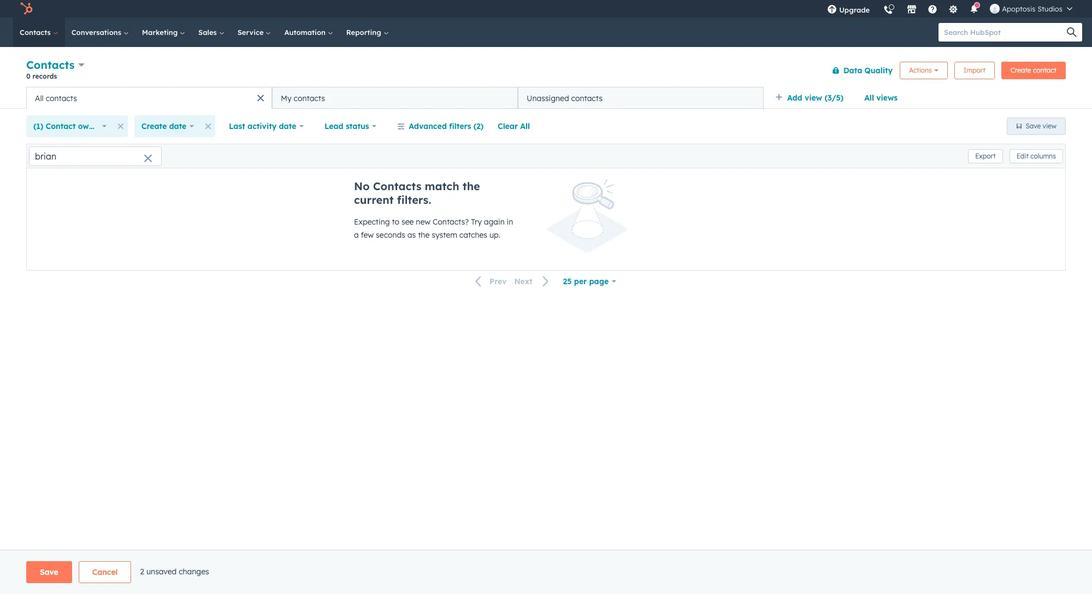 Task type: vqa. For each thing, say whether or not it's contained in the screenshot.
Calling Icon popup button
yes



Task type: locate. For each thing, give the bounding box(es) containing it.
create left contact
[[1011, 66, 1032, 74]]

edit
[[1017, 152, 1029, 160]]

contacts down records
[[46, 93, 77, 103]]

prev button
[[469, 275, 511, 289]]

1 horizontal spatial the
[[463, 179, 480, 193]]

1 horizontal spatial all
[[521, 121, 530, 131]]

cancel
[[92, 567, 118, 577]]

studios
[[1038, 4, 1063, 13]]

sales
[[198, 28, 219, 37]]

all left 'views'
[[865, 93, 875, 103]]

1 vertical spatial save
[[40, 567, 58, 577]]

contacts?
[[433, 217, 469, 227]]

automation link
[[278, 17, 340, 47]]

contacts for unassigned contacts
[[572, 93, 603, 103]]

records
[[33, 72, 57, 80]]

save for save view
[[1027, 122, 1042, 130]]

0 horizontal spatial save
[[40, 567, 58, 577]]

import button
[[955, 62, 996, 79]]

hubspot link
[[13, 2, 41, 15]]

settings image
[[949, 5, 959, 15]]

contacts for all contacts
[[46, 93, 77, 103]]

the right as
[[418, 230, 430, 240]]

advanced filters (2) button
[[391, 115, 491, 137]]

calling icon image
[[884, 5, 894, 15]]

1 vertical spatial the
[[418, 230, 430, 240]]

0 records
[[26, 72, 57, 80]]

contacts banner
[[26, 56, 1067, 87]]

sales link
[[192, 17, 231, 47]]

menu
[[821, 0, 1080, 21]]

2 horizontal spatial contacts
[[572, 93, 603, 103]]

edit columns button
[[1010, 149, 1064, 163]]

0 horizontal spatial create
[[141, 121, 167, 131]]

0 horizontal spatial all
[[35, 93, 44, 103]]

reporting
[[346, 28, 384, 37]]

0 vertical spatial save
[[1027, 122, 1042, 130]]

contacts right unassigned at the top of page
[[572, 93, 603, 103]]

create contact
[[1011, 66, 1057, 74]]

save inside page section element
[[40, 567, 58, 577]]

contact
[[1034, 66, 1057, 74]]

page section element
[[0, 561, 1093, 583]]

2 vertical spatial contacts
[[373, 179, 422, 193]]

lead status
[[325, 121, 369, 131]]

1 date from the left
[[169, 121, 187, 131]]

1 horizontal spatial view
[[1043, 122, 1057, 130]]

2 unsaved changes
[[138, 567, 209, 577]]

3 contacts from the left
[[572, 93, 603, 103]]

all for all views
[[865, 93, 875, 103]]

contacts up records
[[26, 58, 75, 72]]

contacts
[[20, 28, 53, 37], [26, 58, 75, 72], [373, 179, 422, 193]]

0 horizontal spatial contacts
[[46, 93, 77, 103]]

tara schultz image
[[991, 4, 1001, 14]]

1 horizontal spatial create
[[1011, 66, 1032, 74]]

0 horizontal spatial the
[[418, 230, 430, 240]]

reporting link
[[340, 17, 396, 47]]

contacts down the hubspot link
[[20, 28, 53, 37]]

1 horizontal spatial save
[[1027, 122, 1042, 130]]

0 horizontal spatial date
[[169, 121, 187, 131]]

marketing link
[[135, 17, 192, 47]]

search image
[[1068, 27, 1078, 37]]

prev
[[490, 277, 507, 287]]

create date button
[[134, 115, 201, 137]]

advanced
[[409, 121, 447, 131]]

2 horizontal spatial all
[[865, 93, 875, 103]]

view up columns
[[1043, 122, 1057, 130]]

hubspot image
[[20, 2, 33, 15]]

save view button
[[1007, 118, 1067, 135]]

expecting to see new contacts? try again in a few seconds as the system catches up.
[[354, 217, 514, 240]]

lead
[[325, 121, 344, 131]]

view inside add view (3/5) popup button
[[805, 93, 823, 103]]

apoptosis studios button
[[984, 0, 1080, 17]]

unassigned
[[527, 93, 570, 103]]

clear input image
[[144, 154, 153, 163]]

1 vertical spatial create
[[141, 121, 167, 131]]

create
[[1011, 66, 1032, 74], [141, 121, 167, 131]]

view
[[805, 93, 823, 103], [1043, 122, 1057, 130]]

data quality button
[[825, 59, 894, 81]]

all right clear
[[521, 121, 530, 131]]

per
[[574, 277, 587, 286]]

contacts right my
[[294, 93, 325, 103]]

0 vertical spatial the
[[463, 179, 480, 193]]

current
[[354, 193, 394, 207]]

actions
[[910, 66, 933, 74]]

conversations link
[[65, 17, 135, 47]]

save view
[[1027, 122, 1057, 130]]

1 vertical spatial view
[[1043, 122, 1057, 130]]

upgrade
[[840, 5, 870, 14]]

0 vertical spatial contacts
[[20, 28, 53, 37]]

all
[[865, 93, 875, 103], [35, 93, 44, 103], [521, 121, 530, 131]]

contacts inside "no contacts match the current filters."
[[373, 179, 422, 193]]

service
[[238, 28, 266, 37]]

view for save
[[1043, 122, 1057, 130]]

pagination navigation
[[469, 274, 556, 289]]

notifications button
[[966, 0, 984, 17]]

create inside popup button
[[141, 121, 167, 131]]

1 vertical spatial contacts
[[26, 58, 75, 72]]

all inside button
[[35, 93, 44, 103]]

all down 0 records
[[35, 93, 44, 103]]

create inside button
[[1011, 66, 1032, 74]]

save button
[[26, 561, 72, 583]]

2 contacts from the left
[[294, 93, 325, 103]]

view right 'add'
[[805, 93, 823, 103]]

the inside "no contacts match the current filters."
[[463, 179, 480, 193]]

date right activity
[[279, 121, 297, 131]]

create down all contacts button
[[141, 121, 167, 131]]

my contacts
[[281, 93, 325, 103]]

filters
[[449, 121, 471, 131]]

2
[[140, 567, 144, 577]]

clear all button
[[491, 115, 538, 137]]

date
[[169, 121, 187, 131], [279, 121, 297, 131]]

notifications image
[[970, 5, 980, 15]]

next
[[515, 277, 533, 287]]

view inside save view button
[[1043, 122, 1057, 130]]

all inside button
[[521, 121, 530, 131]]

the inside expecting to see new contacts? try again in a few seconds as the system catches up.
[[418, 230, 430, 240]]

try
[[471, 217, 482, 227]]

0
[[26, 72, 31, 80]]

(3/5)
[[825, 93, 844, 103]]

contacts right no
[[373, 179, 422, 193]]

contact
[[46, 121, 76, 131]]

contacts inside 'popup button'
[[26, 58, 75, 72]]

all for all contacts
[[35, 93, 44, 103]]

search button
[[1062, 23, 1083, 42]]

0 vertical spatial create
[[1011, 66, 1032, 74]]

edit columns
[[1017, 152, 1057, 160]]

1 horizontal spatial date
[[279, 121, 297, 131]]

clear all
[[498, 121, 530, 131]]

see
[[402, 217, 414, 227]]

last
[[229, 121, 245, 131]]

data
[[844, 65, 863, 75]]

date down all contacts button
[[169, 121, 187, 131]]

1 contacts from the left
[[46, 93, 77, 103]]

0 horizontal spatial view
[[805, 93, 823, 103]]

contacts
[[46, 93, 77, 103], [294, 93, 325, 103], [572, 93, 603, 103]]

create for create contact
[[1011, 66, 1032, 74]]

a
[[354, 230, 359, 240]]

0 vertical spatial view
[[805, 93, 823, 103]]

contacts link
[[13, 17, 65, 47]]

my
[[281, 93, 292, 103]]

the right match
[[463, 179, 480, 193]]

2 date from the left
[[279, 121, 297, 131]]

1 horizontal spatial contacts
[[294, 93, 325, 103]]



Task type: describe. For each thing, give the bounding box(es) containing it.
add view (3/5) button
[[769, 87, 858, 109]]

as
[[408, 230, 416, 240]]

calling icon button
[[880, 1, 898, 17]]

my contacts button
[[272, 87, 518, 109]]

Search HubSpot search field
[[939, 23, 1073, 42]]

help image
[[928, 5, 938, 15]]

match
[[425, 179, 460, 193]]

add
[[788, 93, 803, 103]]

date inside popup button
[[169, 121, 187, 131]]

date inside popup button
[[279, 121, 297, 131]]

all views
[[865, 93, 898, 103]]

(2)
[[474, 121, 484, 131]]

again
[[484, 217, 505, 227]]

apoptosis
[[1003, 4, 1036, 13]]

changes
[[179, 567, 209, 577]]

import
[[964, 66, 986, 74]]

actions button
[[900, 62, 948, 79]]

system
[[432, 230, 458, 240]]

apoptosis studios
[[1003, 4, 1063, 13]]

marketplaces image
[[908, 5, 918, 15]]

contacts button
[[26, 57, 85, 73]]

advanced filters (2)
[[409, 121, 484, 131]]

unassigned contacts button
[[518, 87, 764, 109]]

data quality
[[844, 65, 893, 75]]

lead status button
[[318, 115, 384, 137]]

(1)
[[33, 121, 43, 131]]

seconds
[[376, 230, 406, 240]]

last activity date
[[229, 121, 297, 131]]

marketing
[[142, 28, 180, 37]]

few
[[361, 230, 374, 240]]

status
[[346, 121, 369, 131]]

25 per page button
[[556, 271, 624, 292]]

create for create date
[[141, 121, 167, 131]]

export button
[[969, 149, 1004, 163]]

settings link
[[943, 0, 966, 17]]

last activity date button
[[222, 115, 311, 137]]

contacts for my contacts
[[294, 93, 325, 103]]

(1) contact owner button
[[26, 115, 114, 137]]

all contacts
[[35, 93, 77, 103]]

activity
[[248, 121, 277, 131]]

create date
[[141, 121, 187, 131]]

quality
[[865, 65, 893, 75]]

clear
[[498, 121, 518, 131]]

menu containing apoptosis studios
[[821, 0, 1080, 21]]

automation
[[285, 28, 328, 37]]

25
[[563, 277, 572, 286]]

cancel button
[[79, 561, 131, 583]]

no
[[354, 179, 370, 193]]

filters.
[[397, 193, 432, 207]]

expecting
[[354, 217, 390, 227]]

columns
[[1031, 152, 1057, 160]]

view for add
[[805, 93, 823, 103]]

up.
[[490, 230, 501, 240]]

marketplaces button
[[901, 0, 924, 17]]

unsaved
[[146, 567, 177, 577]]

in
[[507, 217, 514, 227]]

new
[[416, 217, 431, 227]]

Search name, phone, email addresses, or company search field
[[29, 146, 162, 166]]

25 per page
[[563, 277, 609, 286]]

conversations
[[71, 28, 123, 37]]

save for save
[[40, 567, 58, 577]]

all contacts button
[[26, 87, 272, 109]]

all views link
[[858, 87, 905, 109]]

catches
[[460, 230, 488, 240]]

help button
[[924, 0, 943, 17]]

views
[[877, 93, 898, 103]]

(1) contact owner
[[33, 121, 102, 131]]

add view (3/5)
[[788, 93, 844, 103]]

upgrade image
[[828, 5, 838, 15]]

to
[[392, 217, 400, 227]]

service link
[[231, 17, 278, 47]]

next button
[[511, 275, 556, 289]]

no contacts match the current filters.
[[354, 179, 480, 207]]

page
[[590, 277, 609, 286]]



